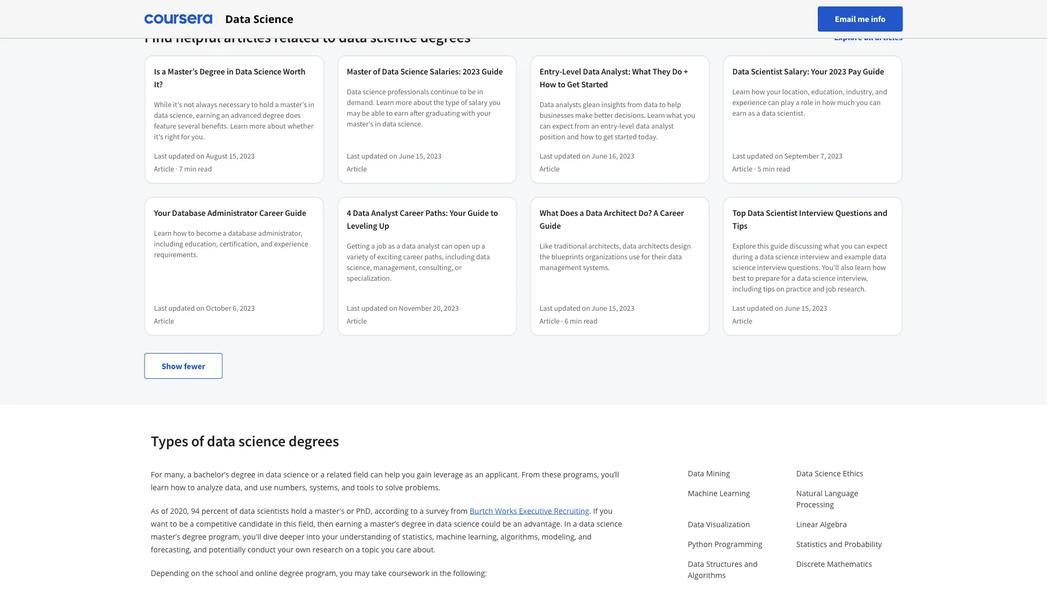 Task type: describe. For each thing, give the bounding box(es) containing it.
last for master of data science salaries: 2023 guide
[[347, 151, 360, 161]]

programs,
[[564, 469, 599, 479]]

expect inside explore this guide discussing what you can expect during a data science interview and example data science interview questions. you'll also learn how best to prepare for a data science interview, including tips on practice and job research.
[[867, 241, 888, 251]]

and right data,
[[245, 482, 258, 492]]

also
[[841, 263, 854, 272]]

while it's not always necessary to hold a master's in data science, earning an advanced degree does feature several benefits. learn more about whether it's right for you.
[[154, 100, 315, 142]]

last for 4 data analyst career paths: your guide to leveling up
[[347, 303, 360, 313]]

data up master
[[339, 28, 367, 46]]

experience inside learn how your location, education, industry, and experience can play a role in how much you can earn as a data scientist.
[[733, 98, 767, 107]]

according
[[375, 506, 409, 516]]

1 vertical spatial master's
[[151, 531, 180, 542]]

and right modeling,
[[579, 531, 592, 542]]

article for your database administrator career guide
[[154, 316, 174, 326]]

analyst inside data analysts glean insights from data to help businesses make better decisions. learn what you can expect from an entry-level data analyst position and how to get started today.
[[652, 121, 674, 131]]

a inside learn how to become a database administrator, including education, certification, and experience requirements.
[[223, 228, 227, 238]]

learn inside explore this guide discussing what you can expect during a data science interview and example data science interview questions. you'll also learn how best to prepare for a data science interview, including tips on practice and job research.
[[856, 263, 872, 272]]

and inside learn how to become a database administrator, including education, certification, and experience requirements.
[[261, 239, 273, 249]]

demand.
[[347, 98, 375, 107]]

career for analyst
[[400, 207, 424, 218]]

linear
[[797, 519, 819, 530]]

administrator
[[208, 207, 258, 218]]

you inside learn how your location, education, industry, and experience can play a role in how much you can earn as a data scientist.
[[857, 98, 869, 107]]

a up "understanding"
[[364, 519, 368, 529]]

organizations
[[586, 252, 628, 262]]

solve
[[385, 482, 403, 492]]

1 vertical spatial hold
[[291, 506, 307, 516]]

this inside . if you want to be a competitive candidate in this field, then earning a master's degree in data science could be an advantage. in a data science master's degree program, you'll dive deeper into your understanding of statistics, machine learning, algorithms, modeling, and forecasting, and potentially conduct your own research on a topic you care about.
[[284, 519, 297, 529]]

tips
[[764, 284, 775, 294]]

learn inside learn how your location, education, industry, and experience can play a role in how much you can earn as a data scientist.
[[733, 87, 751, 96]]

make
[[576, 110, 593, 120]]

last updated on june 15, 2023 article · 6 min read
[[540, 303, 635, 326]]

burtch
[[470, 506, 493, 516]]

earning inside . if you want to be a competitive candidate in this field, then earning a master's degree in data science could be an advantage. in a data science master's degree program, you'll dive deeper into your understanding of statistics, machine learning, algorithms, modeling, and forecasting, and potentially conduct your own research on a topic you care about.
[[336, 519, 362, 529]]

education, inside learn how to become a database administrator, including education, certification, and experience requirements.
[[185, 239, 218, 249]]

last updated on june 15, 2023 article for scientist
[[733, 303, 828, 326]]

works
[[495, 506, 517, 516]]

administrator,
[[258, 228, 303, 238]]

94
[[191, 506, 200, 516]]

degree inside while it's not always necessary to hold a master's in data science, earning an advanced degree does feature several benefits. learn more about whether it's right for you.
[[263, 110, 284, 120]]

the inside "like traditional architects, data architects design the blueprints organizations use for their data management systems."
[[540, 252, 550, 262]]

a left role
[[796, 98, 800, 107]]

machine
[[688, 488, 718, 498]]

last for what does a data architect do? a career guide
[[540, 303, 553, 313]]

data up today.
[[636, 121, 650, 131]]

competitive
[[196, 519, 237, 529]]

articles for all
[[876, 32, 903, 42]]

a up exciting
[[397, 241, 401, 251]]

what inside entry-level data analyst: what they do  + how to get started
[[633, 66, 651, 77]]

6,
[[233, 303, 239, 313]]

· for is a master's degree in data science worth it?
[[176, 164, 178, 174]]

a left scientist.
[[757, 108, 761, 118]]

data inside top data scientist interview questions and tips
[[748, 207, 765, 218]]

analyst inside "getting a job as a data analyst can open up a variety of exciting career paths, including data science, management, consulting, or specialization."
[[418, 241, 440, 251]]

how left much
[[823, 98, 836, 107]]

salary:
[[785, 66, 810, 77]]

2023 right salaries: on the left top of the page
[[463, 66, 480, 77]]

your inside learn how your location, education, industry, and experience can play a role in how much you can earn as a data scientist.
[[767, 87, 781, 96]]

data up career
[[402, 241, 416, 251]]

a left topic
[[356, 544, 360, 554]]

your inside data science professionals continue to be in demand. learn more about the type of salary you may be able to earn after graduating with your master's in data science.
[[477, 108, 491, 118]]

for for is a master's degree in data science worth it?
[[181, 132, 190, 142]]

be up salary
[[468, 87, 476, 96]]

guide up administrator,
[[285, 207, 306, 218]]

of right as
[[161, 506, 168, 516]]

data mining
[[688, 468, 731, 479]]

science, inside "getting a job as a data analyst can open up a variety of exciting career paths, including data science, management, consulting, or specialization."
[[347, 263, 372, 272]]

several
[[178, 121, 200, 131]]

2023 for is a master's degree in data science worth it?
[[240, 151, 255, 161]]

you down research
[[340, 568, 353, 578]]

data inside data structures and algorithms
[[688, 559, 705, 569]]

article for data scientist salary: your 2023 pay guide
[[733, 164, 753, 174]]

science inside data science professionals continue to be in demand. learn more about the type of salary you may be able to earn after graduating with your master's in data science.
[[363, 87, 386, 96]]

can down industry,
[[870, 98, 881, 107]]

then
[[318, 519, 334, 529]]

how inside explore this guide discussing what you can expect during a data science interview and example data science interview questions. you'll also learn how best to prepare for a data science interview, including tips on practice and job research.
[[873, 263, 887, 272]]

you inside explore this guide discussing what you can expect during a data science interview and example data science interview questions. you'll also learn how best to prepare for a data science interview, including tips on practice and job research.
[[841, 241, 853, 251]]

does
[[286, 110, 301, 120]]

15, for interview
[[802, 303, 811, 313]]

of inside . if you want to be a competitive candidate in this field, then earning a master's degree in data science could be an advantage. in a data science master's degree program, you'll dive deeper into your understanding of statistics, machine learning, algorithms, modeling, and forecasting, and potentially conduct your own research on a topic you care about.
[[393, 531, 400, 542]]

be down demand.
[[362, 108, 370, 118]]

an inside data analysts glean insights from data to help businesses make better decisions. learn what you can expect from an entry-level data analyst position and how to get started today.
[[592, 121, 599, 131]]

can inside explore this guide discussing what you can expect during a data science interview and example data science interview questions. you'll also learn how best to prepare for a data science interview, including tips on practice and job research.
[[855, 241, 866, 251]]

for for top data scientist interview questions and tips
[[782, 273, 791, 283]]

with
[[462, 108, 476, 118]]

help inside for many, a bachelor's degree in data science or a related field can help you gain leverage as an applicant. from these programs, you'll learn how to analyze data, and use numbers, systems, and tools to solve problems.
[[385, 469, 400, 479]]

2023 left pay
[[830, 66, 847, 77]]

last updated on august 15, 2023 article · 7 min read
[[154, 151, 255, 174]]

right
[[165, 132, 180, 142]]

learn inside learn how to become a database administrator, including education, certification, and experience requirements.
[[154, 228, 172, 238]]

data up bachelor's
[[207, 432, 236, 450]]

data down design
[[668, 252, 682, 262]]

use inside "like traditional architects, data architects design the blueprints organizations use for their data management systems."
[[629, 252, 640, 262]]

updated for is a master's degree in data science worth it?
[[169, 151, 195, 161]]

data left architects
[[623, 241, 637, 251]]

experience inside learn how to become a database administrator, including education, certification, and experience requirements.
[[274, 239, 308, 249]]

education, inside learn how your location, education, industry, and experience can play a role in how much you can earn as a data scientist.
[[812, 87, 845, 96]]

degree down the competitive
[[182, 531, 207, 542]]

top data scientist interview questions and tips
[[733, 207, 888, 231]]

degree inside for many, a bachelor's degree in data science or a related field can help you gain leverage as an applicant. from these programs, you'll learn how to analyze data, and use numbers, systems, and tools to solve problems.
[[231, 469, 256, 479]]

python
[[688, 539, 713, 549]]

your up research
[[322, 531, 338, 542]]

care
[[396, 544, 411, 554]]

what does a data architect do? a career guide
[[540, 207, 684, 231]]

to inside while it's not always necessary to hold a master's in data science, earning an advanced degree does feature several benefits. learn more about whether it's right for you.
[[251, 100, 258, 109]]

potentially
[[209, 544, 246, 554]]

science up professionals
[[401, 66, 428, 77]]

updated for 4 data analyst career paths: your guide to leveling up
[[362, 303, 388, 313]]

to inside entry-level data analyst: what they do  + how to get started
[[558, 79, 566, 90]]

traditional
[[554, 241, 587, 251]]

get
[[567, 79, 580, 90]]

including inside explore this guide discussing what you can expect during a data science interview and example data science interview questions. you'll also learn how best to prepare for a data science interview, including tips on practice and job research.
[[733, 284, 762, 294]]

job inside explore this guide discussing what you can expect during a data science interview and example data science interview questions. you'll also learn how best to prepare for a data science interview, including tips on practice and job research.
[[827, 284, 837, 294]]

learn inside data analysts glean insights from data to help businesses make better decisions. learn what you can expect from an entry-level data analyst position and how to get started today.
[[648, 110, 665, 120]]

your inside '4 data analyst career paths: your guide to leveling up'
[[450, 207, 466, 218]]

· for what does a data architect do? a career guide
[[562, 316, 564, 326]]

what inside what does a data architect do? a career guide
[[540, 207, 559, 218]]

data down .
[[579, 519, 595, 529]]

2 horizontal spatial from
[[628, 100, 643, 109]]

visualization
[[707, 519, 751, 530]]

can inside for many, a bachelor's degree in data science or a related field can help you gain leverage as an applicant. from these programs, you'll learn how to analyze data, and use numbers, systems, and tools to solve problems.
[[371, 469, 383, 479]]

guide inside what does a data architect do? a career guide
[[540, 220, 561, 231]]

many,
[[164, 469, 186, 479]]

learn inside while it's not always necessary to hold a master's in data science, earning an advanced degree does feature several benefits. learn more about whether it's right for you.
[[230, 121, 248, 131]]

you inside data analysts glean insights from data to help businesses make better decisions. learn what you can expect from an entry-level data analyst position and how to get started today.
[[684, 110, 696, 120]]

interview
[[800, 207, 834, 218]]

0 horizontal spatial degrees
[[289, 432, 339, 450]]

email
[[835, 14, 857, 24]]

and inside data structures and algorithms
[[745, 559, 758, 569]]

want
[[151, 519, 168, 529]]

salary
[[469, 98, 488, 107]]

september
[[785, 151, 820, 161]]

and left "tools"
[[342, 482, 355, 492]]

a inside "is a master's degree in data science worth it?"
[[162, 66, 166, 77]]

a right getting
[[371, 241, 375, 251]]

guide
[[771, 241, 789, 251]]

entry-level data analyst: what they do  + how to get started link
[[540, 65, 701, 91]]

prepare
[[756, 273, 780, 283]]

a right many, on the left of the page
[[188, 469, 192, 479]]

5
[[758, 164, 762, 174]]

science up find helpful articles related to data science degrees
[[254, 12, 294, 26]]

worth
[[283, 66, 306, 77]]

the left school
[[202, 568, 214, 578]]

data science ethics
[[797, 468, 864, 479]]

in right coursework
[[432, 568, 438, 578]]

from
[[522, 469, 540, 479]]

statistics and probability
[[797, 539, 883, 549]]

dive
[[263, 531, 278, 542]]

june for interview
[[785, 303, 801, 313]]

explore for explore all articles
[[835, 32, 863, 42]]

from for data
[[575, 121, 590, 131]]

1 horizontal spatial master's
[[370, 519, 400, 529]]

in down scientists
[[275, 519, 282, 529]]

data up candidate
[[240, 506, 255, 516]]

article for is a master's degree in data science worth it?
[[154, 164, 174, 174]]

your down deeper
[[278, 544, 294, 554]]

data inside while it's not always necessary to hold a master's in data science, earning an advanced degree does feature several benefits. learn more about whether it's right for you.
[[154, 110, 168, 120]]

email me info button
[[818, 6, 903, 32]]

science inside "is a master's degree in data science worth it?"
[[254, 66, 282, 77]]

. if you want to be a competitive candidate in this field, then earning a master's degree in data science could be an advantage. in a data science master's degree program, you'll dive deeper into your understanding of statistics, machine learning, algorithms, modeling, and forecasting, and potentially conduct your own research on a topic you care about.
[[151, 506, 623, 554]]

learn how to become a database administrator, including education, certification, and experience requirements.
[[154, 228, 308, 259]]

data inside learn how your location, education, industry, and experience can play a role in how much you can earn as a data scientist.
[[762, 108, 776, 118]]

guide for master of data science salaries: 2023 guide
[[482, 66, 503, 77]]

how inside for many, a bachelor's degree in data science or a related field can help you gain leverage as an applicant. from these programs, you'll learn how to analyze data, and use numbers, systems, and tools to solve problems.
[[171, 482, 186, 492]]

bachelor's
[[194, 469, 229, 479]]

15, for data
[[609, 303, 618, 313]]

analysts
[[556, 100, 582, 109]]

of inside "getting a job as a data analyst can open up a variety of exciting career paths, including data science, management, consulting, or specialization."
[[370, 252, 376, 262]]

data inside "is a master's degree in data science worth it?"
[[235, 66, 252, 77]]

for many, a bachelor's degree in data science or a related field can help you gain leverage as an applicant. from these programs, you'll learn how to analyze data, and use numbers, systems, and tools to solve problems.
[[151, 469, 619, 492]]

including inside "getting a job as a data analyst can open up a variety of exciting career paths, including data science, management, consulting, or specialization."
[[446, 252, 475, 262]]

executive
[[519, 506, 552, 516]]

data inside for many, a bachelor's degree in data science or a related field can help you gain leverage as an applicant. from these programs, you'll learn how to analyze data, and use numbers, systems, and tools to solve problems.
[[266, 469, 282, 479]]

a right during
[[755, 252, 759, 262]]

last for data scientist salary: your 2023 pay guide
[[733, 151, 746, 161]]

tips
[[733, 220, 748, 231]]

always
[[196, 100, 217, 109]]

not
[[184, 100, 194, 109]]

data inside what does a data architect do? a career guide
[[586, 207, 603, 218]]

and right practice
[[813, 284, 825, 294]]

min inside last updated on september 7, 2023 article · 5 min read
[[763, 164, 775, 174]]

whether
[[288, 121, 314, 131]]

and up discrete mathematics
[[830, 539, 843, 549]]

earning inside while it's not always necessary to hold a master's in data science, earning an advanced degree does feature several benefits. learn more about whether it's right for you.
[[196, 110, 220, 120]]

level
[[563, 66, 582, 77]]

algebra
[[821, 519, 848, 530]]

master's inside while it's not always necessary to hold a master's in data science, earning an advanced degree does feature several benefits. learn more about whether it's right for you.
[[281, 100, 307, 109]]

gain
[[417, 469, 432, 479]]

0 vertical spatial it's
[[173, 100, 182, 109]]

data down survey
[[437, 519, 452, 529]]

october
[[206, 303, 231, 313]]

learn inside for many, a bachelor's degree in data science or a related field can help you gain leverage as an applicant. from these programs, you'll learn how to analyze data, and use numbers, systems, and tools to solve problems.
[[151, 482, 169, 492]]

school
[[216, 568, 238, 578]]

to inside explore this guide discussing what you can expect during a data science interview and example data science interview questions. you'll also learn how best to prepare for a data science interview, including tips on practice and job research.
[[748, 273, 754, 283]]

in down able
[[375, 119, 381, 129]]

as inside "getting a job as a data analyst can open up a variety of exciting career paths, including data science, management, consulting, or specialization."
[[388, 241, 395, 251]]

career for administrator
[[259, 207, 283, 218]]

data up decisions.
[[644, 100, 658, 109]]

1 vertical spatial it's
[[154, 132, 163, 142]]

master
[[347, 66, 372, 77]]

in inside for many, a bachelor's degree in data science or a related field can help you gain leverage as an applicant. from these programs, you'll learn how to analyze data, and use numbers, systems, and tools to solve problems.
[[258, 469, 264, 479]]

a left survey
[[420, 506, 424, 516]]

discrete mathematics
[[797, 559, 873, 569]]

algorithms,
[[501, 531, 540, 542]]

data down questions.
[[797, 273, 811, 283]]

you left the care
[[382, 544, 394, 554]]

a up systems,
[[321, 469, 325, 479]]

and inside learn how your location, education, industry, and experience can play a role in how much you can earn as a data scientist.
[[876, 87, 888, 96]]

do?
[[639, 207, 652, 218]]

a right in
[[573, 519, 578, 529]]

data scientist salary: your 2023 pay guide
[[733, 66, 885, 77]]

in inside learn how your location, education, industry, and experience can play a role in how much you can earn as a data scientist.
[[815, 98, 821, 107]]

candidate
[[239, 519, 273, 529]]

data right example
[[873, 252, 887, 262]]

programming
[[715, 539, 763, 549]]

of right percent
[[231, 506, 238, 516]]

master's inside data science professionals continue to be in demand. learn more about the type of salary you may be able to earn after graduating with your master's in data science.
[[347, 119, 374, 129]]

career inside what does a data architect do? a career guide
[[660, 207, 684, 218]]

expect inside data analysts glean insights from data to help businesses make better decisions. learn what you can expect from an entry-level data analyst position and how to get started today.
[[553, 121, 574, 131]]

discrete
[[797, 559, 826, 569]]

if
[[594, 506, 598, 516]]

how inside data analysts glean insights from data to help businesses make better decisions. learn what you can expect from an entry-level data analyst position and how to get started today.
[[581, 132, 594, 142]]

updated for entry-level data analyst: what they do  + how to get started
[[554, 151, 581, 161]]

or inside "getting a job as a data analyst can open up a variety of exciting career paths, including data science, management, consulting, or specialization."
[[455, 263, 462, 272]]

in down survey
[[428, 519, 435, 529]]

data down 'up'
[[476, 252, 490, 262]]

email me info
[[835, 14, 886, 24]]

be down the 2020,
[[179, 519, 188, 529]]

into
[[307, 531, 320, 542]]

like traditional architects, data architects design the blueprints organizations use for their data management systems.
[[540, 241, 691, 272]]

4
[[347, 207, 351, 218]]

on for is a master's degree in data science worth it?
[[196, 151, 205, 161]]

can left play
[[769, 98, 780, 107]]

a up field,
[[309, 506, 313, 516]]

for inside "like traditional architects, data architects design the blueprints organizations use for their data management systems."
[[642, 252, 651, 262]]

learning,
[[468, 531, 499, 542]]

article for master of data science salaries: 2023 guide
[[347, 164, 367, 174]]

and left online
[[240, 568, 254, 578]]

2 horizontal spatial your
[[812, 66, 828, 77]]

read inside last updated on september 7, 2023 article · 5 min read
[[777, 164, 791, 174]]

an inside while it's not always necessary to hold a master's in data science, earning an advanced degree does feature several benefits. learn more about whether it's right for you.
[[222, 110, 229, 120]]

consulting,
[[419, 263, 454, 272]]

use inside for many, a bachelor's degree in data science or a related field can help you gain leverage as an applicant. from these programs, you'll learn how to analyze data, and use numbers, systems, and tools to solve problems.
[[260, 482, 272, 492]]

scientist inside top data scientist interview questions and tips
[[767, 207, 798, 218]]

modeling,
[[542, 531, 577, 542]]

august
[[206, 151, 228, 161]]

in up salary
[[478, 87, 484, 96]]



Task type: vqa. For each thing, say whether or not it's contained in the screenshot.
"15," within the Last updated on June 15, 2023 Article · 6 min read
yes



Task type: locate. For each thing, give the bounding box(es) containing it.
0 horizontal spatial articles
[[224, 28, 271, 46]]

businesses
[[540, 110, 574, 120]]

2 horizontal spatial or
[[455, 263, 462, 272]]

2023 inside 'last updated on august 15, 2023 article · 7 min read'
[[240, 151, 255, 161]]

advantage.
[[524, 519, 563, 529]]

updated
[[169, 151, 195, 161], [362, 151, 388, 161], [554, 151, 581, 161], [747, 151, 774, 161], [169, 303, 195, 313], [362, 303, 388, 313], [554, 303, 581, 313], [747, 303, 774, 313]]

show fewer button
[[144, 353, 223, 379]]

1 horizontal spatial program,
[[306, 568, 338, 578]]

master's down according on the left bottom
[[370, 519, 400, 529]]

read down the september
[[777, 164, 791, 174]]

1 career from the left
[[259, 207, 283, 218]]

june down systems. on the right top
[[592, 303, 608, 313]]

job
[[377, 241, 387, 251], [827, 284, 837, 294]]

data
[[225, 12, 251, 26], [235, 66, 252, 77], [382, 66, 399, 77], [583, 66, 600, 77], [733, 66, 750, 77], [347, 87, 362, 96], [540, 100, 554, 109], [353, 207, 370, 218], [586, 207, 603, 218], [748, 207, 765, 218], [688, 468, 705, 479], [797, 468, 813, 479], [688, 519, 705, 530], [688, 559, 705, 569]]

2 vertical spatial from
[[451, 506, 468, 516]]

0 vertical spatial scientist
[[751, 66, 783, 77]]

read inside 'last updated on august 15, 2023 article · 7 min read'
[[198, 164, 212, 174]]

1 horizontal spatial analyst
[[652, 121, 674, 131]]

article inside last updated on october 6, 2023 article
[[154, 316, 174, 326]]

their
[[652, 252, 667, 262]]

guide for data scientist salary: your 2023 pay guide
[[864, 66, 885, 77]]

what left does
[[540, 207, 559, 218]]

· inside last updated on june 15, 2023 article · 6 min read
[[562, 316, 564, 326]]

june for data
[[592, 303, 608, 313]]

in inside while it's not always necessary to hold a master's in data science, earning an advanced degree does feature several benefits. learn more about whether it's right for you.
[[309, 100, 315, 109]]

0 vertical spatial explore
[[835, 32, 863, 42]]

how left location,
[[752, 87, 766, 96]]

can inside "getting a job as a data analyst can open up a variety of exciting career paths, including data science, management, consulting, or specialization."
[[442, 241, 453, 251]]

is a master's degree in data science worth it?
[[154, 66, 306, 90]]

about inside while it's not always necessary to hold a master's in data science, earning an advanced degree does feature several benefits. learn more about whether it's right for you.
[[268, 121, 286, 131]]

it's down feature
[[154, 132, 163, 142]]

1 vertical spatial interview
[[758, 263, 787, 272]]

may left take
[[355, 568, 370, 578]]

0 horizontal spatial learn
[[151, 482, 169, 492]]

education,
[[812, 87, 845, 96], [185, 239, 218, 249]]

min right 7
[[184, 164, 196, 174]]

top data scientist interview questions and tips link
[[733, 206, 894, 232]]

requirements.
[[154, 250, 198, 259]]

2023 for what does a data architect do? a career guide
[[620, 303, 635, 313]]

data science professionals continue to be in demand. learn more about the type of salary you may be able to earn after graduating with your master's in data science.
[[347, 87, 501, 129]]

june for science
[[399, 151, 415, 161]]

to inside '4 data analyst career paths: your guide to leveling up'
[[491, 207, 498, 218]]

updated for what does a data architect do? a career guide
[[554, 303, 581, 313]]

and inside top data scientist interview questions and tips
[[874, 207, 888, 218]]

article left 5
[[733, 164, 753, 174]]

0 vertical spatial learn
[[856, 263, 872, 272]]

last inside last updated on june 15, 2023 article · 6 min read
[[540, 303, 553, 313]]

2 career from the left
[[400, 207, 424, 218]]

0 horizontal spatial for
[[181, 132, 190, 142]]

entry-
[[601, 121, 620, 131]]

master's up 'does'
[[281, 100, 307, 109]]

in inside "is a master's degree in data science worth it?"
[[227, 66, 234, 77]]

0 vertical spatial master's
[[370, 519, 400, 529]]

on for data scientist salary: your 2023 pay guide
[[775, 151, 784, 161]]

learn how your location, education, industry, and experience can play a role in how much you can earn as a data scientist.
[[733, 87, 888, 118]]

1 vertical spatial including
[[446, 252, 475, 262]]

1 horizontal spatial your
[[450, 207, 466, 218]]

last for your database administrator career guide
[[154, 303, 167, 313]]

explore all articles
[[835, 32, 903, 42]]

articles right all
[[876, 32, 903, 42]]

how left get
[[581, 132, 594, 142]]

they
[[653, 66, 671, 77]]

last updated on june 15, 2023 article for data
[[347, 151, 442, 174]]

7,
[[821, 151, 827, 161]]

related inside for many, a bachelor's degree in data science or a related field can help you gain leverage as an applicant. from these programs, you'll learn how to analyze data, and use numbers, systems, and tools to solve problems.
[[327, 469, 352, 479]]

on inside last updated on october 6, 2023 article
[[196, 303, 205, 313]]

a up practice
[[792, 273, 796, 283]]

last for top data scientist interview questions and tips
[[733, 303, 746, 313]]

1 vertical spatial may
[[355, 568, 370, 578]]

0 horizontal spatial as
[[388, 241, 395, 251]]

1 horizontal spatial hold
[[291, 506, 307, 516]]

guide inside '4 data analyst career paths: your guide to leveling up'
[[468, 207, 489, 218]]

article left 7
[[154, 164, 174, 174]]

including inside learn how to become a database administrator, including education, certification, and experience requirements.
[[154, 239, 183, 249]]

2023 for 4 data analyst career paths: your guide to leveling up
[[444, 303, 459, 313]]

analyze
[[197, 482, 223, 492]]

2 vertical spatial as
[[465, 469, 473, 479]]

as inside for many, a bachelor's degree in data science or a related field can help you gain leverage as an applicant. from these programs, you'll learn how to analyze data, and use numbers, systems, and tools to solve problems.
[[465, 469, 473, 479]]

article for top data scientist interview questions and tips
[[733, 316, 753, 326]]

1 horizontal spatial articles
[[876, 32, 903, 42]]

1 horizontal spatial earning
[[336, 519, 362, 529]]

burtch works executive recruiting link
[[470, 506, 590, 516]]

data visualization
[[688, 519, 751, 530]]

updated for data scientist salary: your 2023 pay guide
[[747, 151, 774, 161]]

1 horizontal spatial what
[[633, 66, 651, 77]]

1 horizontal spatial related
[[327, 469, 352, 479]]

min for worth
[[184, 164, 196, 174]]

master's down able
[[347, 119, 374, 129]]

science inside for many, a bachelor's degree in data science or a related field can help you gain leverage as an applicant. from these programs, you'll learn how to analyze data, and use numbers, systems, and tools to solve problems.
[[284, 469, 309, 479]]

0 vertical spatial about
[[414, 98, 432, 107]]

getting a job as a data analyst can open up a variety of exciting career paths, including data science, management, consulting, or specialization.
[[347, 241, 490, 283]]

1 horizontal spatial expect
[[867, 241, 888, 251]]

you inside data science professionals continue to be in demand. learn more about the type of salary you may be able to earn after graduating with your master's in data science.
[[489, 98, 501, 107]]

updated inside last updated on october 6, 2023 article
[[169, 303, 195, 313]]

2023 for master of data science salaries: 2023 guide
[[427, 151, 442, 161]]

architects,
[[589, 241, 621, 251]]

forecasting,
[[151, 544, 192, 554]]

2 horizontal spatial as
[[749, 108, 755, 118]]

read for career
[[584, 316, 598, 326]]

what down do
[[667, 110, 683, 120]]

for inside while it's not always necessary to hold a master's in data science, earning an advanced degree does feature several benefits. learn more about whether it's right for you.
[[181, 132, 190, 142]]

from up decisions.
[[628, 100, 643, 109]]

numbers,
[[274, 482, 308, 492]]

as inside learn how your location, education, industry, and experience can play a role in how much you can earn as a data scientist.
[[749, 108, 755, 118]]

1 vertical spatial what
[[540, 207, 559, 218]]

last for is a master's degree in data science worth it?
[[154, 151, 167, 161]]

show fewer
[[162, 361, 205, 371]]

data inside entry-level data analyst: what they do  + how to get started
[[583, 66, 600, 77]]

data scientist salary: your 2023 pay guide link
[[733, 65, 894, 78]]

learn
[[856, 263, 872, 272], [151, 482, 169, 492]]

article down best
[[733, 316, 753, 326]]

a right the is
[[162, 66, 166, 77]]

a right 'up'
[[482, 241, 485, 251]]

0 vertical spatial including
[[154, 239, 183, 249]]

updated up 6
[[554, 303, 581, 313]]

0 horizontal spatial your
[[154, 207, 170, 218]]

0 horizontal spatial experience
[[274, 239, 308, 249]]

2 horizontal spatial including
[[733, 284, 762, 294]]

0 horizontal spatial or
[[311, 469, 319, 479]]

0 vertical spatial science,
[[170, 110, 195, 120]]

1 vertical spatial experience
[[274, 239, 308, 249]]

learn inside data science professionals continue to be in demand. learn more about the type of salary you may be able to earn after graduating with your master's in data science.
[[377, 98, 394, 107]]

master's up forecasting,
[[151, 531, 180, 542]]

on for your database administrator career guide
[[196, 303, 205, 313]]

science up language at the right bottom
[[815, 468, 842, 479]]

to inside learn how to become a database administrator, including education, certification, and experience requirements.
[[188, 228, 195, 238]]

career right a
[[660, 207, 684, 218]]

0 vertical spatial expect
[[553, 121, 574, 131]]

2 horizontal spatial for
[[782, 273, 791, 283]]

database
[[172, 207, 206, 218]]

job inside "getting a job as a data analyst can open up a variety of exciting career paths, including data science, management, consulting, or specialization."
[[377, 241, 387, 251]]

it's
[[173, 100, 182, 109], [154, 132, 163, 142]]

2023 for entry-level data analyst: what they do  + how to get started
[[620, 151, 635, 161]]

0 horizontal spatial job
[[377, 241, 387, 251]]

0 horizontal spatial analyst
[[418, 241, 440, 251]]

science, inside while it's not always necessary to hold a master's in data science, earning an advanced degree does feature several benefits. learn more about whether it's right for you.
[[170, 110, 195, 120]]

interview,
[[838, 273, 869, 283]]

a down 94
[[190, 519, 194, 529]]

article for what does a data architect do? a career guide
[[540, 316, 560, 326]]

and left potentially
[[194, 544, 207, 554]]

0 horizontal spatial earning
[[196, 110, 220, 120]]

updated for top data scientist interview questions and tips
[[747, 303, 774, 313]]

explore for explore this guide discussing what you can expect during a data science interview and example data science interview questions. you'll also learn how best to prepare for a data science interview, including tips on practice and job research.
[[733, 241, 756, 251]]

graduating
[[426, 108, 460, 118]]

last updated on june 15, 2023 article down 'tips'
[[733, 303, 828, 326]]

updated inside 'last updated on august 15, 2023 article · 7 min read'
[[169, 151, 195, 161]]

survey
[[426, 506, 449, 516]]

of right types
[[191, 432, 204, 450]]

learning
[[720, 488, 751, 498]]

updated inside last updated on june 15, 2023 article · 6 min read
[[554, 303, 581, 313]]

language
[[825, 488, 859, 498]]

1 vertical spatial earning
[[336, 519, 362, 529]]

more inside while it's not always necessary to hold a master's in data science, earning an advanced degree does feature several benefits. learn more about whether it's right for you.
[[249, 121, 266, 131]]

0 vertical spatial degrees
[[420, 28, 471, 46]]

related up worth
[[274, 28, 320, 46]]

necessary
[[219, 100, 250, 109]]

recruiting
[[554, 506, 590, 516]]

up
[[472, 241, 480, 251]]

articles for helpful
[[224, 28, 271, 46]]

article inside last updated on september 7, 2023 article · 5 min read
[[733, 164, 753, 174]]

and up the you'll at top
[[831, 252, 843, 262]]

2023 right '7,'
[[828, 151, 843, 161]]

· left 5
[[755, 164, 756, 174]]

learn down example
[[856, 263, 872, 272]]

related up systems,
[[327, 469, 352, 479]]

0 vertical spatial what
[[667, 110, 683, 120]]

understanding
[[340, 531, 391, 542]]

1 vertical spatial this
[[284, 519, 297, 529]]

the inside data science professionals continue to be in demand. learn more about the type of salary you may be able to earn after graduating with your master's in data science.
[[434, 98, 444, 107]]

1 horizontal spatial what
[[824, 241, 840, 251]]

degree up statistics,
[[402, 519, 426, 529]]

0 vertical spatial interview
[[801, 252, 830, 262]]

0 horizontal spatial use
[[260, 482, 272, 492]]

2023 inside last updated on october 6, 2023 article
[[240, 303, 255, 313]]

·
[[176, 164, 178, 174], [755, 164, 756, 174], [562, 316, 564, 326]]

be
[[468, 87, 476, 96], [362, 108, 370, 118], [179, 519, 188, 529], [503, 519, 512, 529]]

science
[[254, 12, 294, 26], [254, 66, 282, 77], [401, 66, 428, 77], [815, 468, 842, 479]]

article inside 'last updated on august 15, 2023 article · 7 min read'
[[154, 164, 174, 174]]

last for entry-level data analyst: what they do  + how to get started
[[540, 151, 553, 161]]

best
[[733, 273, 746, 283]]

1 vertical spatial learn
[[151, 482, 169, 492]]

career up administrator,
[[259, 207, 283, 218]]

database
[[228, 228, 257, 238]]

advanced
[[231, 110, 261, 120]]

2023 down explore this guide discussing what you can expect during a data science interview and example data science interview questions. you'll also learn how best to prepare for a data science interview, including tips on practice and job research.
[[813, 303, 828, 313]]

architects
[[638, 241, 669, 251]]

on for entry-level data analyst: what they do  + how to get started
[[582, 151, 591, 161]]

data inside data analysts glean insights from data to help businesses make better decisions. learn what you can expect from an entry-level data analyst position and how to get started today.
[[540, 100, 554, 109]]

0 horizontal spatial master's
[[281, 100, 307, 109]]

scientists
[[257, 506, 289, 516]]

data inside data science professionals continue to be in demand. learn more about the type of salary you may be able to earn after graduating with your master's in data science.
[[383, 119, 397, 129]]

2 vertical spatial or
[[347, 506, 354, 516]]

expect up example
[[867, 241, 888, 251]]

from right survey
[[451, 506, 468, 516]]

2023 for data scientist salary: your 2023 pay guide
[[828, 151, 843, 161]]

15, for science
[[416, 151, 425, 161]]

for down several
[[181, 132, 190, 142]]

guide up 'up'
[[468, 207, 489, 218]]

your right paths:
[[450, 207, 466, 218]]

0 horizontal spatial including
[[154, 239, 183, 249]]

on inside last updated on june 16, 2023 article
[[582, 151, 591, 161]]

or up systems,
[[311, 469, 319, 479]]

be down works
[[503, 519, 512, 529]]

2 horizontal spatial career
[[660, 207, 684, 218]]

degrees
[[420, 28, 471, 46], [289, 432, 339, 450]]

1 horizontal spatial earn
[[733, 108, 747, 118]]

your database administrator career guide
[[154, 207, 306, 218]]

1 horizontal spatial more
[[396, 98, 412, 107]]

last inside 'last updated on august 15, 2023 article · 7 min read'
[[154, 151, 167, 161]]

own
[[296, 544, 311, 554]]

3 career from the left
[[660, 207, 684, 218]]

1 horizontal spatial help
[[668, 100, 682, 109]]

percent
[[202, 506, 229, 516]]

analyst up paths,
[[418, 241, 440, 251]]

1 vertical spatial for
[[642, 252, 651, 262]]

1 horizontal spatial science,
[[347, 263, 372, 272]]

0 horizontal spatial ·
[[176, 164, 178, 174]]

1 vertical spatial or
[[311, 469, 319, 479]]

15, down practice
[[802, 303, 811, 313]]

· for data scientist salary: your 2023 pay guide
[[755, 164, 756, 174]]

1 vertical spatial use
[[260, 482, 272, 492]]

from
[[628, 100, 643, 109], [575, 121, 590, 131], [451, 506, 468, 516]]

to inside . if you want to be a competitive candidate in this field, then earning a master's degree in data science could be an advantage. in a data science master's degree program, you'll dive deeper into your understanding of statistics, machine learning, algorithms, modeling, and forecasting, and potentially conduct your own research on a topic you care about.
[[170, 519, 177, 529]]

+
[[684, 66, 689, 77]]

earn left scientist.
[[733, 108, 747, 118]]

1 horizontal spatial about
[[414, 98, 432, 107]]

min inside 'last updated on august 15, 2023 article · 7 min read'
[[184, 164, 196, 174]]

article
[[154, 164, 174, 174], [347, 164, 367, 174], [540, 164, 560, 174], [733, 164, 753, 174], [154, 316, 174, 326], [347, 316, 367, 326], [540, 316, 560, 326], [733, 316, 753, 326]]

· left 6
[[562, 316, 564, 326]]

program, inside . if you want to be a competitive candidate in this field, then earning a master's degree in data science could be an advantage. in a data science master's degree program, you'll dive deeper into your understanding of statistics, machine learning, algorithms, modeling, and forecasting, and potentially conduct your own research on a topic you care about.
[[209, 531, 241, 542]]

0 vertical spatial related
[[274, 28, 320, 46]]

on for master of data science salaries: 2023 guide
[[389, 151, 398, 161]]

data down guide
[[760, 252, 774, 262]]

an inside for many, a bachelor's degree in data science or a related field can help you gain leverage as an applicant. from these programs, you'll learn how to analyze data, and use numbers, systems, and tools to solve problems.
[[475, 469, 484, 479]]

on inside the last updated on november 20, 2023 article
[[389, 303, 398, 313]]

explore all articles link
[[835, 32, 903, 42]]

the up graduating
[[434, 98, 444, 107]]

0 horizontal spatial this
[[284, 519, 297, 529]]

type
[[446, 98, 460, 107]]

2 earn from the left
[[733, 108, 747, 118]]

2023 for your database administrator career guide
[[240, 303, 255, 313]]

1 vertical spatial scientist
[[767, 207, 798, 218]]

min right 5
[[763, 164, 775, 174]]

in up whether
[[309, 100, 315, 109]]

more down professionals
[[396, 98, 412, 107]]

data down while on the top left
[[154, 110, 168, 120]]

0 vertical spatial job
[[377, 241, 387, 251]]

you right if
[[600, 506, 613, 516]]

0 horizontal spatial min
[[184, 164, 196, 174]]

2023 right august
[[240, 151, 255, 161]]

started
[[615, 132, 637, 142]]

articles
[[224, 28, 271, 46], [876, 32, 903, 42]]

min for career
[[570, 316, 582, 326]]

0 vertical spatial earning
[[196, 110, 220, 120]]

1 horizontal spatial for
[[642, 252, 651, 262]]

master's up then
[[315, 506, 345, 516]]

0 vertical spatial this
[[758, 241, 770, 251]]

on inside last updated on june 15, 2023 article · 6 min read
[[582, 303, 591, 313]]

may inside data science professionals continue to be in demand. learn more about the type of salary you may be able to earn after graduating with your master's in data science.
[[347, 108, 361, 118]]

the left following:
[[440, 568, 451, 578]]

helpful
[[176, 28, 221, 46]]

1 horizontal spatial including
[[446, 252, 475, 262]]

how
[[540, 79, 557, 90]]

15, for degree
[[229, 151, 238, 161]]

from for recruiting
[[451, 506, 468, 516]]

of right master
[[373, 66, 381, 77]]

2023 inside the last updated on november 20, 2023 article
[[444, 303, 459, 313]]

of up the care
[[393, 531, 400, 542]]

data science
[[225, 12, 294, 26]]

0 vertical spatial education,
[[812, 87, 845, 96]]

on for 4 data analyst career paths: your guide to leveling up
[[389, 303, 398, 313]]

earn inside data science professionals continue to be in demand. learn more about the type of salary you may be able to earn after graduating with your master's in data science.
[[394, 108, 409, 118]]

on
[[196, 151, 205, 161], [389, 151, 398, 161], [582, 151, 591, 161], [775, 151, 784, 161], [777, 284, 785, 294], [196, 303, 205, 313], [389, 303, 398, 313], [582, 303, 591, 313], [775, 303, 784, 313], [345, 544, 354, 554], [191, 568, 200, 578]]

up
[[379, 220, 390, 231]]

0 vertical spatial analyst
[[652, 121, 674, 131]]

1 vertical spatial education,
[[185, 239, 218, 249]]

guide for 4 data analyst career paths: your guide to leveling up
[[468, 207, 489, 218]]

research.
[[838, 284, 867, 294]]

how right also
[[873, 263, 887, 272]]

data inside data science professionals continue to be in demand. learn more about the type of salary you may be able to earn after graduating with your master's in data science.
[[347, 87, 362, 96]]

1 vertical spatial degrees
[[289, 432, 339, 450]]

last updated on june 15, 2023 article down science.
[[347, 151, 442, 174]]

· inside last updated on september 7, 2023 article · 5 min read
[[755, 164, 756, 174]]

explore
[[835, 32, 863, 42], [733, 241, 756, 251]]

article for 4 data analyst career paths: your guide to leveling up
[[347, 316, 367, 326]]

updated for your database administrator career guide
[[169, 303, 195, 313]]

do
[[673, 66, 683, 77]]

2 vertical spatial master's
[[315, 506, 345, 516]]

1 vertical spatial from
[[575, 121, 590, 131]]

about inside data science professionals continue to be in demand. learn more about the type of salary you may be able to earn after graduating with your master's in data science.
[[414, 98, 432, 107]]

1 earn from the left
[[394, 108, 409, 118]]

2023
[[463, 66, 480, 77], [830, 66, 847, 77], [240, 151, 255, 161], [427, 151, 442, 161], [620, 151, 635, 161], [828, 151, 843, 161], [240, 303, 255, 313], [444, 303, 459, 313], [620, 303, 635, 313], [813, 303, 828, 313]]

1 horizontal spatial min
[[570, 316, 582, 326]]

article for entry-level data analyst: what they do  + how to get started
[[540, 164, 560, 174]]

2023 inside last updated on june 15, 2023 article · 6 min read
[[620, 303, 635, 313]]

0 horizontal spatial what
[[540, 207, 559, 218]]

1 vertical spatial related
[[327, 469, 352, 479]]

0 horizontal spatial interview
[[758, 263, 787, 272]]

on for top data scientist interview questions and tips
[[775, 303, 784, 313]]

0 horizontal spatial read
[[198, 164, 212, 174]]

field,
[[299, 519, 316, 529]]

0 horizontal spatial related
[[274, 28, 320, 46]]

earning down phd,
[[336, 519, 362, 529]]

today.
[[639, 132, 658, 142]]

become
[[196, 228, 221, 238]]

hold inside while it's not always necessary to hold a master's in data science, earning an advanced degree does feature several benefits. learn more about whether it's right for you.
[[260, 100, 274, 109]]

earning
[[196, 110, 220, 120], [336, 519, 362, 529]]

analyst:
[[602, 66, 631, 77]]

better
[[595, 110, 613, 120]]

you inside for many, a bachelor's degree in data science or a related field can help you gain leverage as an applicant. from these programs, you'll learn how to analyze data, and use numbers, systems, and tools to solve problems.
[[402, 469, 415, 479]]

degree up data,
[[231, 469, 256, 479]]

data inside '4 data analyst career paths: your guide to leveling up'
[[353, 207, 370, 218]]

for inside explore this guide discussing what you can expect during a data science interview and example data science interview questions. you'll also learn how best to prepare for a data science interview, including tips on practice and job research.
[[782, 273, 791, 283]]

june for analyst:
[[592, 151, 608, 161]]

earning down always
[[196, 110, 220, 120]]

15,
[[229, 151, 238, 161], [416, 151, 425, 161], [609, 303, 618, 313], [802, 303, 811, 313]]

position
[[540, 132, 566, 142]]

0 horizontal spatial expect
[[553, 121, 574, 131]]

degree right online
[[279, 568, 304, 578]]

1 horizontal spatial it's
[[173, 100, 182, 109]]

updated for master of data science salaries: 2023 guide
[[362, 151, 388, 161]]

1 horizontal spatial interview
[[801, 252, 830, 262]]

on for what does a data architect do? a career guide
[[582, 303, 591, 313]]

1 vertical spatial program,
[[306, 568, 338, 578]]

1 vertical spatial last updated on june 15, 2023 article
[[733, 303, 828, 326]]

for up practice
[[782, 273, 791, 283]]

in right degree on the top left
[[227, 66, 234, 77]]

1 vertical spatial analyst
[[418, 241, 440, 251]]

a right does
[[580, 207, 584, 218]]

learn down the for
[[151, 482, 169, 492]]

about down 'does'
[[268, 121, 286, 131]]

read for worth
[[198, 164, 212, 174]]

career
[[259, 207, 283, 218], [400, 207, 424, 218], [660, 207, 684, 218]]

including up 'requirements.'
[[154, 239, 183, 249]]

your up play
[[767, 87, 781, 96]]

on inside . if you want to be a competitive candidate in this field, then earning a master's degree in data science could be an advantage. in a data science master's degree program, you'll dive deeper into your understanding of statistics, machine learning, algorithms, modeling, and forecasting, and potentially conduct your own research on a topic you care about.
[[345, 544, 354, 554]]

1 vertical spatial more
[[249, 121, 266, 131]]

you right salary
[[489, 98, 501, 107]]

what inside data analysts glean insights from data to help businesses make better decisions. learn what you can expect from an entry-level data analyst position and how to get started today.
[[667, 110, 683, 120]]

on inside 'last updated on august 15, 2023 article · 7 min read'
[[196, 151, 205, 161]]

master's
[[168, 66, 198, 77]]

2023 for top data scientist interview questions and tips
[[813, 303, 828, 313]]

use up scientists
[[260, 482, 272, 492]]

coursera image
[[144, 10, 213, 28]]

a inside while it's not always necessary to hold a master's in data science, earning an advanced degree does feature several benefits. learn more about whether it's right for you.
[[275, 100, 279, 109]]

1 horizontal spatial from
[[575, 121, 590, 131]]

play
[[781, 98, 795, 107]]

example
[[845, 252, 872, 262]]

0 vertical spatial or
[[455, 263, 462, 272]]

an inside . if you want to be a competitive candidate in this field, then earning a master's degree in data science could be an advantage. in a data science master's degree program, you'll dive deeper into your understanding of statistics, machine learning, algorithms, modeling, and forecasting, and potentially conduct your own research on a topic you care about.
[[514, 519, 522, 529]]

of up with at the left of the page
[[461, 98, 467, 107]]

15, right august
[[229, 151, 238, 161]]

2023 inside last updated on september 7, 2023 article · 5 min read
[[828, 151, 843, 161]]

for
[[181, 132, 190, 142], [642, 252, 651, 262], [782, 273, 791, 283]]

2023 down "like traditional architects, data architects design the blueprints organizations use for their data management systems."
[[620, 303, 635, 313]]

management,
[[374, 263, 417, 272]]

1 vertical spatial as
[[388, 241, 395, 251]]

updated inside last updated on june 16, 2023 article
[[554, 151, 581, 161]]

earn inside learn how your location, education, industry, and experience can play a role in how much you can earn as a data scientist.
[[733, 108, 747, 118]]

mining
[[707, 468, 731, 479]]

1 horizontal spatial education,
[[812, 87, 845, 96]]

how inside learn how to become a database administrator, including education, certification, and experience requirements.
[[173, 228, 187, 238]]

0 horizontal spatial it's
[[154, 132, 163, 142]]

show
[[162, 361, 182, 371]]

job up exciting
[[377, 241, 387, 251]]

1 vertical spatial about
[[268, 121, 286, 131]]

last inside last updated on june 16, 2023 article
[[540, 151, 553, 161]]

discussing
[[790, 241, 823, 251]]

1 horizontal spatial as
[[465, 469, 473, 479]]

statistics,
[[402, 531, 434, 542]]

0 horizontal spatial science,
[[170, 110, 195, 120]]

last updated on september 7, 2023 article · 5 min read
[[733, 151, 843, 174]]

as up exciting
[[388, 241, 395, 251]]

read right 6
[[584, 316, 598, 326]]

data left scientist.
[[762, 108, 776, 118]]



